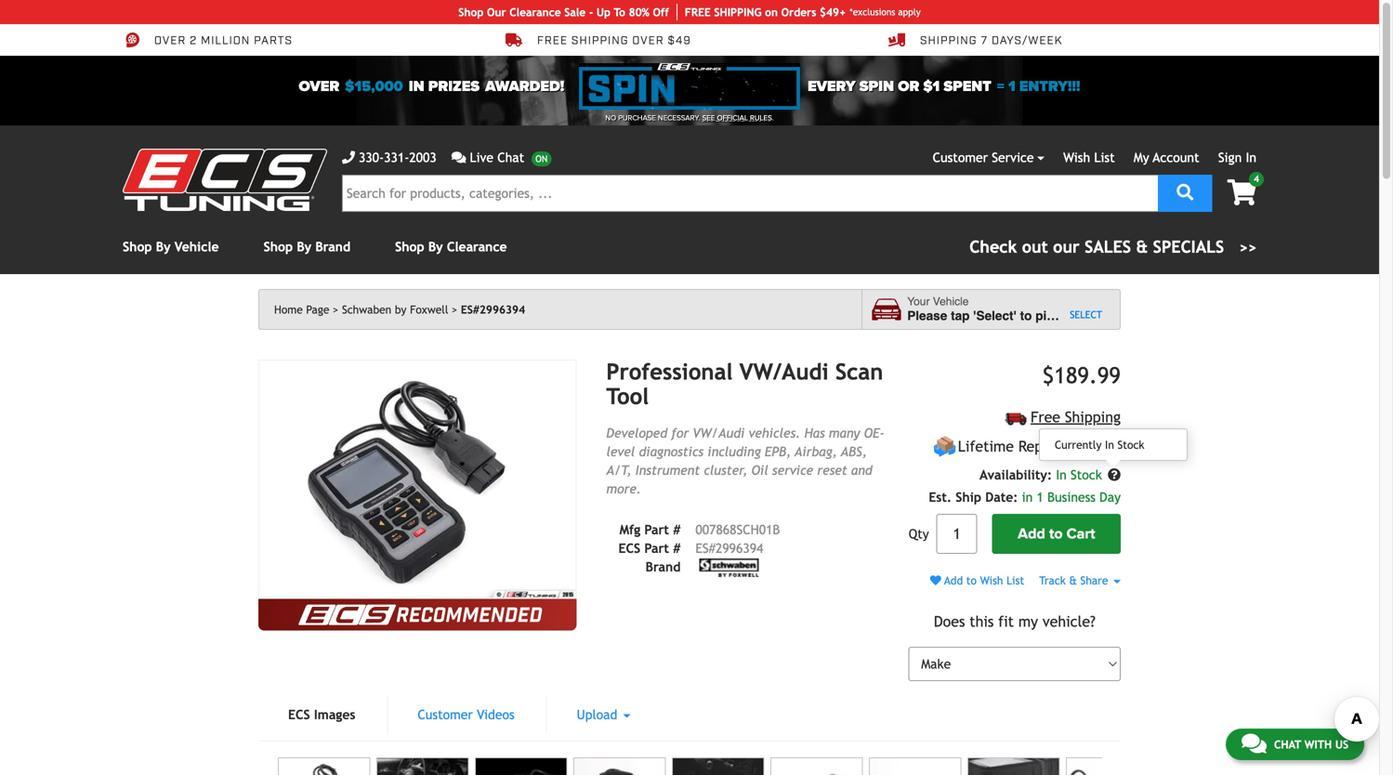 Task type: vqa. For each thing, say whether or not it's contained in the screenshot.
By to the middle
yes



Task type: describe. For each thing, give the bounding box(es) containing it.
service
[[992, 150, 1034, 165]]

every spin or $1 spent = 1 entry!!!
[[808, 78, 1080, 95]]

days/week
[[992, 33, 1062, 48]]

wish list link
[[1063, 150, 1115, 165]]

'select'
[[973, 309, 1016, 323]]

& for track
[[1069, 574, 1077, 587]]

images
[[314, 707, 355, 722]]

to
[[614, 6, 625, 19]]

upload
[[577, 707, 621, 722]]

more.
[[606, 481, 641, 496]]

vw/audi inside developed for vw/audi vehicles. has many oe- level diagnostics including epb, airbag, abs, a/t, instrument cluster, oil service reset and more.
[[693, 425, 745, 440]]

free for free shipping over $49
[[537, 33, 568, 48]]

shop by clearance link
[[395, 239, 507, 254]]

1 part from the top
[[644, 522, 669, 537]]

diagnostics
[[639, 444, 704, 459]]

live
[[470, 150, 493, 165]]

our
[[487, 6, 506, 19]]

stock
[[1071, 468, 1102, 482]]

does this fit my vehicle?
[[934, 613, 1096, 630]]

your
[[907, 295, 930, 308]]

330-331-2003 link
[[342, 148, 437, 167]]

shop by vehicle link
[[123, 239, 219, 254]]

shop by brand link
[[264, 239, 350, 254]]

add for add to wish list
[[944, 574, 963, 587]]

330-
[[359, 150, 384, 165]]

no purchase necessary. see official rules .
[[605, 113, 774, 123]]

developed
[[606, 425, 667, 440]]

sales
[[1085, 237, 1131, 257]]

videos
[[477, 707, 515, 722]]

189.99
[[1054, 362, 1121, 388]]

to for add to cart
[[1049, 525, 1063, 543]]

every
[[808, 78, 856, 95]]

over $15,000 in prizes
[[299, 78, 480, 95]]

my account link
[[1134, 150, 1199, 165]]

shopping cart image
[[1227, 179, 1256, 205]]

and
[[851, 463, 872, 477]]

oil
[[751, 463, 768, 477]]

ecs tuning recommends this product. image
[[258, 599, 577, 630]]

vehicle
[[1075, 309, 1118, 323]]

shop by clearance
[[395, 239, 507, 254]]

add to cart button
[[992, 514, 1121, 554]]

shop for shop by vehicle
[[123, 239, 152, 254]]

1 vertical spatial list
[[1007, 574, 1024, 587]]

over 2 million parts
[[154, 33, 293, 48]]

vehicles.
[[749, 425, 800, 440]]

$1
[[923, 78, 940, 95]]

comments image for live
[[451, 151, 466, 164]]

this
[[969, 613, 994, 630]]

a/t,
[[606, 463, 631, 477]]

us
[[1335, 738, 1348, 751]]

es#2996394
[[461, 303, 525, 316]]

schwaben by foxwell link
[[342, 303, 457, 316]]

cart
[[1067, 525, 1095, 543]]

sale
[[564, 6, 586, 19]]

developed for vw/audi vehicles. has many oe- level diagnostics including epb, airbag, abs, a/t, instrument cluster, oil service reset and more.
[[606, 425, 884, 496]]

lifetime replacement
[[958, 438, 1105, 455]]

7
[[981, 33, 988, 48]]

spin
[[859, 78, 894, 95]]

customer videos
[[418, 707, 515, 722]]

home page
[[274, 303, 329, 316]]

1 vertical spatial wish
[[980, 574, 1003, 587]]

ecs tuning 'spin to win' contest logo image
[[579, 63, 800, 110]]

brand for es# 2996394 brand
[[646, 559, 681, 574]]

shop for shop by brand
[[264, 239, 293, 254]]

0 horizontal spatial 1
[[1008, 78, 1016, 95]]

home
[[274, 303, 303, 316]]

customer service button
[[933, 148, 1045, 167]]

1 # from the top
[[673, 522, 681, 537]]

free shipping
[[1031, 408, 1121, 425]]

track & share button
[[1039, 574, 1121, 587]]

.
[[772, 113, 774, 123]]

$49+
[[820, 6, 846, 19]]

this product is lifetime replacement eligible image
[[933, 435, 956, 458]]

mfg part #
[[619, 522, 681, 537]]

over
[[632, 33, 664, 48]]

shop for shop our clearance sale - up to 80% off
[[458, 6, 484, 19]]

question circle image for lifetime replacement
[[1108, 440, 1121, 453]]

0 horizontal spatial ecs
[[288, 707, 310, 722]]

4
[[1254, 173, 1259, 184]]

# inside 007868sch01b ecs part #
[[673, 541, 681, 556]]

heart image
[[930, 575, 941, 586]]

entry!!!
[[1019, 78, 1080, 95]]

vw/audi inside professional vw/audi scan tool
[[739, 359, 829, 385]]

Search text field
[[342, 175, 1158, 212]]

schwaben by foxwell image
[[696, 559, 764, 577]]

qty
[[909, 527, 929, 541]]

customer videos link
[[388, 696, 544, 733]]

add to cart
[[1018, 525, 1095, 543]]

clearance for our
[[509, 6, 561, 19]]

search image
[[1177, 184, 1194, 201]]

shop our clearance sale - up to 80% off link
[[458, 4, 677, 20]]

to for add to wish list
[[966, 574, 977, 587]]

to inside your vehicle please tap 'select' to pick a vehicle
[[1020, 309, 1032, 323]]

comments image for chat
[[1241, 732, 1267, 755]]

free for free shipping
[[1031, 408, 1060, 425]]

add for add to cart
[[1018, 525, 1045, 543]]

over 2 million parts link
[[123, 32, 293, 48]]

availability: in stock
[[980, 468, 1106, 482]]



Task type: locate. For each thing, give the bounding box(es) containing it.
off
[[653, 6, 669, 19]]

availability:
[[980, 468, 1052, 482]]

1 vertical spatial to
[[1049, 525, 1063, 543]]

clearance up es#2996394
[[447, 239, 507, 254]]

0 horizontal spatial add
[[944, 574, 963, 587]]

free down the shop our clearance sale - up to 80% off
[[537, 33, 568, 48]]

1 vertical spatial chat
[[1274, 738, 1301, 751]]

brand
[[315, 239, 350, 254], [646, 559, 681, 574]]

1 horizontal spatial clearance
[[509, 6, 561, 19]]

0 horizontal spatial list
[[1007, 574, 1024, 587]]

0 horizontal spatial over
[[154, 33, 186, 48]]

customer inside customer videos link
[[418, 707, 473, 722]]

1 horizontal spatial brand
[[646, 559, 681, 574]]

0 vertical spatial list
[[1094, 150, 1115, 165]]

in down availability:
[[1022, 490, 1033, 505]]

2 horizontal spatial to
[[1049, 525, 1063, 543]]

vehicle inside your vehicle please tap 'select' to pick a vehicle
[[933, 295, 969, 308]]

list left my
[[1094, 150, 1115, 165]]

0 horizontal spatial by
[[156, 239, 171, 254]]

free
[[685, 6, 711, 19]]

vehicle?
[[1043, 613, 1096, 630]]

0 vertical spatial add
[[1018, 525, 1045, 543]]

0 horizontal spatial brand
[[315, 239, 350, 254]]

customer inside customer service popup button
[[933, 150, 988, 165]]

1 horizontal spatial by
[[297, 239, 311, 254]]

to left pick
[[1020, 309, 1032, 323]]

1 horizontal spatial add
[[1018, 525, 1045, 543]]

question circle image up day at the bottom of the page
[[1108, 469, 1121, 482]]

0 vertical spatial in
[[1246, 150, 1256, 165]]

0 horizontal spatial &
[[1069, 574, 1077, 587]]

ping
[[737, 6, 762, 19]]

add down est. ship date: in 1 business day
[[1018, 525, 1045, 543]]

select link
[[1070, 308, 1102, 323]]

vw/audi up vehicles.
[[739, 359, 829, 385]]

331-
[[384, 150, 409, 165]]

phone image
[[342, 151, 355, 164]]

please
[[907, 309, 947, 323]]

0 horizontal spatial free
[[537, 33, 568, 48]]

does
[[934, 613, 965, 630]]

shop for shop by clearance
[[395, 239, 424, 254]]

by for vehicle
[[156, 239, 171, 254]]

3 by from the left
[[428, 239, 443, 254]]

2
[[190, 33, 197, 48]]

#
[[673, 522, 681, 537], [673, 541, 681, 556]]

comments image
[[451, 151, 466, 164], [1241, 732, 1267, 755]]

brand inside es# 2996394 brand
[[646, 559, 681, 574]]

vehicle down ecs tuning image
[[175, 239, 219, 254]]

2 horizontal spatial by
[[428, 239, 443, 254]]

part down mfg part #
[[644, 541, 669, 556]]

in left prizes
[[409, 78, 424, 95]]

home page link
[[274, 303, 339, 316]]

scan
[[835, 359, 883, 385]]

0 vertical spatial ecs
[[618, 541, 640, 556]]

1 down availability: in stock
[[1037, 490, 1044, 505]]

0 vertical spatial over
[[154, 33, 186, 48]]

ecs inside 007868sch01b ecs part #
[[618, 541, 640, 556]]

ecs left images at the left bottom of the page
[[288, 707, 310, 722]]

est. ship date: in 1 business day
[[929, 490, 1121, 505]]

1 vertical spatial customer
[[418, 707, 473, 722]]

0 horizontal spatial in
[[409, 78, 424, 95]]

specials
[[1153, 237, 1224, 257]]

professional
[[606, 359, 733, 385]]

lifetime
[[958, 438, 1014, 455]]

=
[[997, 78, 1005, 95]]

1 vertical spatial 1
[[1037, 490, 1044, 505]]

clearance
[[509, 6, 561, 19], [447, 239, 507, 254]]

1 horizontal spatial wish
[[1063, 150, 1090, 165]]

tap
[[951, 309, 970, 323]]

0 horizontal spatial in
[[1056, 468, 1067, 482]]

&
[[1136, 237, 1148, 257], [1069, 574, 1077, 587]]

to inside add to cart button
[[1049, 525, 1063, 543]]

1 horizontal spatial in
[[1246, 150, 1256, 165]]

2996394
[[716, 541, 763, 556]]

0 horizontal spatial comments image
[[451, 151, 466, 164]]

in for availability:
[[1056, 468, 1067, 482]]

1 vertical spatial part
[[644, 541, 669, 556]]

free shipping image
[[1005, 412, 1027, 425]]

mfg
[[619, 522, 641, 537]]

has
[[804, 425, 825, 440]]

# left es#
[[673, 541, 681, 556]]

wish up this
[[980, 574, 1003, 587]]

in right sign
[[1246, 150, 1256, 165]]

epb,
[[765, 444, 791, 459]]

es#
[[696, 541, 716, 556]]

shop
[[458, 6, 484, 19], [123, 239, 152, 254], [264, 239, 293, 254], [395, 239, 424, 254]]

clearance for by
[[447, 239, 507, 254]]

live chat
[[470, 150, 524, 165]]

0 vertical spatial chat
[[497, 150, 524, 165]]

1 horizontal spatial in
[[1022, 490, 1033, 505]]

in
[[1246, 150, 1256, 165], [1056, 468, 1067, 482]]

by up home page 'link'
[[297, 239, 311, 254]]

wish list
[[1063, 150, 1115, 165]]

add to wish list
[[941, 574, 1024, 587]]

1 by from the left
[[156, 239, 171, 254]]

prizes
[[428, 78, 480, 95]]

0 vertical spatial wish
[[1063, 150, 1090, 165]]

& for sales
[[1136, 237, 1148, 257]]

1 vertical spatial vw/audi
[[693, 425, 745, 440]]

1 vertical spatial clearance
[[447, 239, 507, 254]]

$15,000
[[345, 78, 403, 95]]

0 vertical spatial in
[[409, 78, 424, 95]]

with
[[1304, 738, 1332, 751]]

1 horizontal spatial to
[[1020, 309, 1032, 323]]

*exclusions
[[850, 7, 895, 17]]

2 # from the top
[[673, 541, 681, 556]]

free right free shipping icon
[[1031, 408, 1060, 425]]

by up foxwell at the top left of the page
[[428, 239, 443, 254]]

0 horizontal spatial shipping
[[920, 33, 977, 48]]

1 vertical spatial in
[[1022, 490, 1033, 505]]

1 horizontal spatial shipping
[[1065, 408, 1121, 425]]

& right track at the right
[[1069, 574, 1077, 587]]

1 horizontal spatial ecs
[[618, 541, 640, 556]]

1 vertical spatial ecs
[[288, 707, 310, 722]]

0 horizontal spatial customer
[[418, 707, 473, 722]]

list
[[1094, 150, 1115, 165], [1007, 574, 1024, 587]]

list left track at the right
[[1007, 574, 1024, 587]]

abs,
[[841, 444, 867, 459]]

1 right =
[[1008, 78, 1016, 95]]

0 vertical spatial comments image
[[451, 151, 466, 164]]

es# 2996394 brand
[[646, 541, 763, 574]]

part right the mfg
[[644, 522, 669, 537]]

1 horizontal spatial chat
[[1274, 738, 1301, 751]]

over for over 2 million parts
[[154, 33, 186, 48]]

4 link
[[1212, 172, 1264, 207]]

vehicle up tap
[[933, 295, 969, 308]]

007868sch01b ecs part #
[[618, 522, 780, 556]]

2 vertical spatial to
[[966, 574, 977, 587]]

shipping left 7
[[920, 33, 977, 48]]

sign in link
[[1218, 150, 1256, 165]]

business
[[1047, 490, 1096, 505]]

0 vertical spatial question circle image
[[1108, 440, 1121, 453]]

part
[[644, 522, 669, 537], [644, 541, 669, 556]]

track
[[1039, 574, 1066, 587]]

1 vertical spatial add
[[944, 574, 963, 587]]

question circle image down free shipping at the bottom of page
[[1108, 440, 1121, 453]]

instrument
[[635, 463, 700, 477]]

in up business
[[1056, 468, 1067, 482]]

330-331-2003
[[359, 150, 437, 165]]

0 vertical spatial &
[[1136, 237, 1148, 257]]

chat left with
[[1274, 738, 1301, 751]]

1 vertical spatial &
[[1069, 574, 1077, 587]]

1
[[1008, 78, 1016, 95], [1037, 490, 1044, 505]]

customer left videos
[[418, 707, 473, 722]]

brand for shop by brand
[[315, 239, 350, 254]]

to right heart image
[[966, 574, 977, 587]]

2 part from the top
[[644, 541, 669, 556]]

by for clearance
[[428, 239, 443, 254]]

0 vertical spatial vw/audi
[[739, 359, 829, 385]]

add right heart image
[[944, 574, 963, 587]]

1 vertical spatial shipping
[[1065, 408, 1121, 425]]

# up es# 2996394 brand
[[673, 522, 681, 537]]

0 vertical spatial customer
[[933, 150, 988, 165]]

no
[[605, 113, 616, 123]]

1 horizontal spatial over
[[299, 78, 339, 95]]

wish right service
[[1063, 150, 1090, 165]]

0 vertical spatial to
[[1020, 309, 1032, 323]]

account
[[1153, 150, 1199, 165]]

customer left service
[[933, 150, 988, 165]]

1 vertical spatial vehicle
[[933, 295, 969, 308]]

comments image inside live chat link
[[451, 151, 466, 164]]

see
[[702, 113, 715, 123]]

shipping down 189.99 on the right of page
[[1065, 408, 1121, 425]]

0 vertical spatial shipping
[[920, 33, 977, 48]]

2 by from the left
[[297, 239, 311, 254]]

es#2996394 - 007868sch01b - professional vw/audi scan tool - developed for vw/audi vehicles. has many oe-level diagnostics including epb, airbag, abs, a/t, instrument cluster, oil service reset and more. - schwaben by foxwell - audi volkswagen image
[[258, 360, 577, 599], [278, 758, 370, 775], [376, 758, 469, 775], [475, 758, 567, 775], [573, 758, 666, 775], [672, 758, 764, 775], [770, 758, 863, 775], [869, 758, 961, 775], [967, 758, 1060, 775], [1066, 758, 1158, 775]]

1 vertical spatial free
[[1031, 408, 1060, 425]]

rules
[[750, 113, 772, 123]]

customer service
[[933, 150, 1034, 165]]

question circle image for in stock
[[1108, 469, 1121, 482]]

1 vertical spatial #
[[673, 541, 681, 556]]

question circle image
[[1108, 440, 1121, 453], [1108, 469, 1121, 482]]

& right sales
[[1136, 237, 1148, 257]]

brand up the page at left
[[315, 239, 350, 254]]

reset
[[817, 463, 847, 477]]

1 horizontal spatial customer
[[933, 150, 988, 165]]

add to wish list link
[[930, 574, 1024, 587]]

1 horizontal spatial list
[[1094, 150, 1115, 165]]

1 vertical spatial over
[[299, 78, 339, 95]]

level
[[606, 444, 635, 459]]

0 vertical spatial #
[[673, 522, 681, 537]]

to left cart
[[1049, 525, 1063, 543]]

many
[[829, 425, 860, 440]]

my account
[[1134, 150, 1199, 165]]

0 horizontal spatial vehicle
[[175, 239, 219, 254]]

1 vertical spatial comments image
[[1241, 732, 1267, 755]]

my
[[1018, 613, 1038, 630]]

ecs tuning image
[[123, 149, 327, 211]]

customer for customer videos
[[418, 707, 473, 722]]

see official rules link
[[702, 112, 772, 124]]

part inside 007868sch01b ecs part #
[[644, 541, 669, 556]]

2 question circle image from the top
[[1108, 469, 1121, 482]]

schwaben by foxwell
[[342, 303, 448, 316]]

including
[[707, 444, 761, 459]]

add inside button
[[1018, 525, 1045, 543]]

1 vertical spatial question circle image
[[1108, 469, 1121, 482]]

free ship ping on orders $49+ *exclusions apply
[[685, 6, 921, 19]]

0 horizontal spatial wish
[[980, 574, 1003, 587]]

0 horizontal spatial chat
[[497, 150, 524, 165]]

upload button
[[547, 696, 660, 733]]

1 question circle image from the top
[[1108, 440, 1121, 453]]

vw/audi up the including
[[693, 425, 745, 440]]

clearance right our
[[509, 6, 561, 19]]

comments image left chat with us
[[1241, 732, 1267, 755]]

shop by vehicle
[[123, 239, 219, 254]]

0 vertical spatial vehicle
[[175, 239, 219, 254]]

ecs images link
[[258, 696, 385, 733]]

1 horizontal spatial free
[[1031, 408, 1060, 425]]

chat right live
[[497, 150, 524, 165]]

0 horizontal spatial clearance
[[447, 239, 507, 254]]

1 vertical spatial brand
[[646, 559, 681, 574]]

official
[[717, 113, 748, 123]]

None text field
[[936, 514, 977, 554]]

1 vertical spatial in
[[1056, 468, 1067, 482]]

shipping 7 days/week
[[920, 33, 1062, 48]]

0 vertical spatial free
[[537, 33, 568, 48]]

ship
[[714, 6, 737, 19]]

over left $15,000
[[299, 78, 339, 95]]

or
[[898, 78, 919, 95]]

oe-
[[864, 425, 884, 440]]

comments image inside chat with us link
[[1241, 732, 1267, 755]]

1 horizontal spatial comments image
[[1241, 732, 1267, 755]]

1 horizontal spatial 1
[[1037, 490, 1044, 505]]

live chat link
[[451, 148, 551, 167]]

0 vertical spatial clearance
[[509, 6, 561, 19]]

1 horizontal spatial &
[[1136, 237, 1148, 257]]

ecs down the mfg
[[618, 541, 640, 556]]

0 vertical spatial brand
[[315, 239, 350, 254]]

brand down mfg part #
[[646, 559, 681, 574]]

0 vertical spatial 1
[[1008, 78, 1016, 95]]

0 vertical spatial part
[[644, 522, 669, 537]]

select
[[1070, 309, 1102, 321]]

customer for customer service
[[933, 150, 988, 165]]

0 horizontal spatial to
[[966, 574, 977, 587]]

over for over $15,000 in prizes
[[299, 78, 339, 95]]

by for brand
[[297, 239, 311, 254]]

by down ecs tuning image
[[156, 239, 171, 254]]

1 horizontal spatial vehicle
[[933, 295, 969, 308]]

cluster,
[[704, 463, 747, 477]]

*exclusions apply link
[[850, 5, 921, 19]]

sales & specials
[[1085, 237, 1224, 257]]

in for sign
[[1246, 150, 1256, 165]]

over left 2
[[154, 33, 186, 48]]

comments image left live
[[451, 151, 466, 164]]



